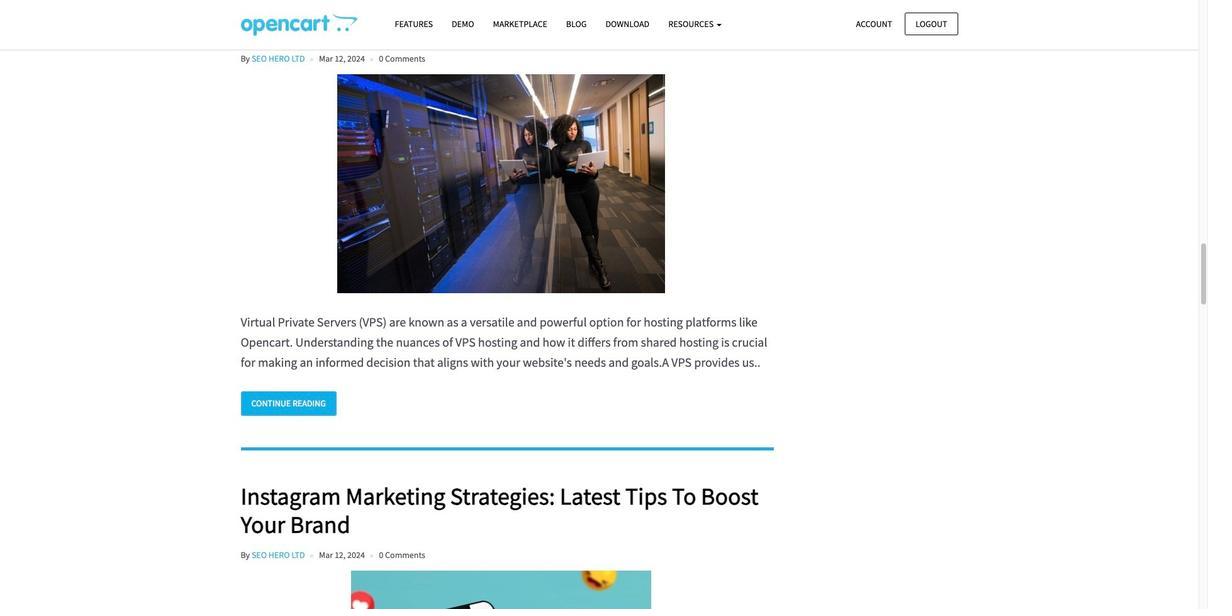 Task type: describe. For each thing, give the bounding box(es) containing it.
opencart - blog image
[[241, 13, 357, 36]]

instagram marketing strategies: latest tips to boost your brand image
[[241, 571, 762, 609]]



Task type: vqa. For each thing, say whether or not it's contained in the screenshot.
"Instagram Marketing Strategies: Latest Tips To Boost Your Brand" image
yes



Task type: locate. For each thing, give the bounding box(es) containing it.
why hosting on a vps might be your best bet image
[[241, 74, 762, 293]]



